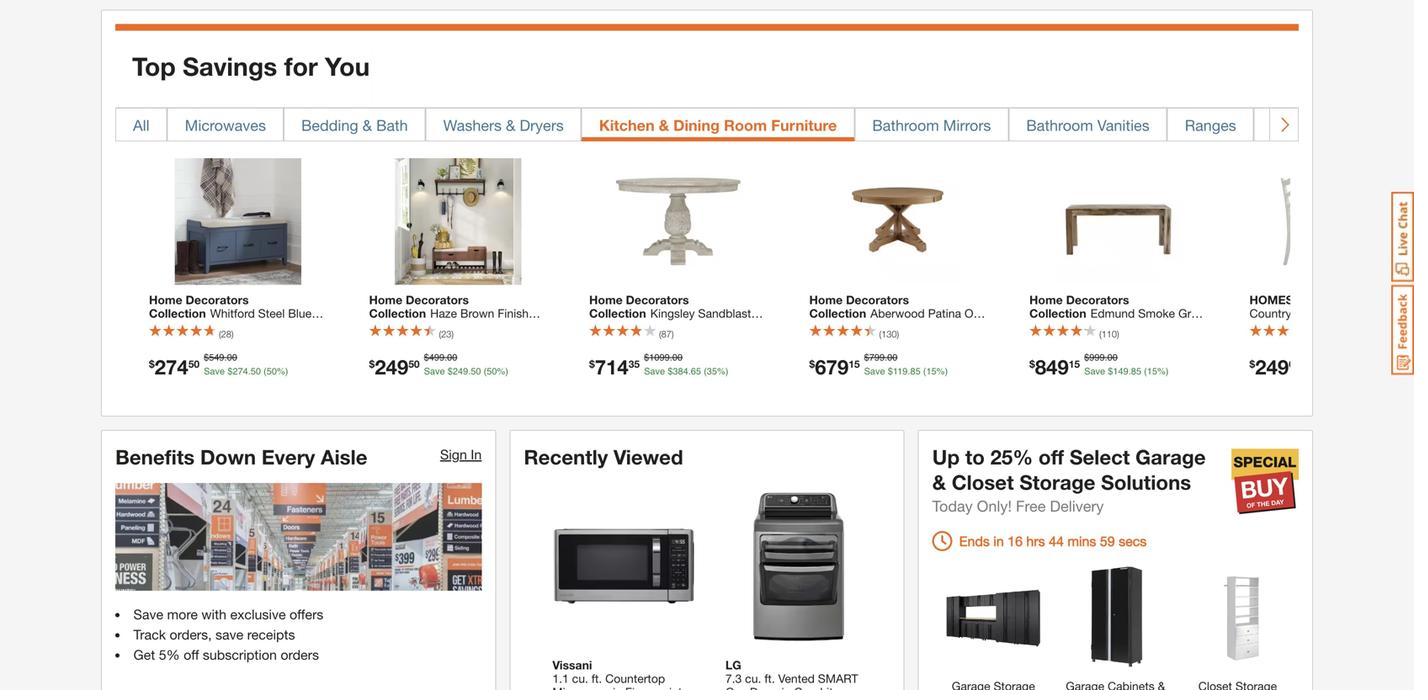 Task type: locate. For each thing, give the bounding box(es) containing it.
1099
[[649, 353, 670, 363]]

in left 16
[[994, 534, 1004, 550]]

countertop
[[606, 672, 665, 686]]

for
[[284, 51, 318, 81], [810, 334, 824, 347]]

decorators up 87
[[626, 293, 689, 307]]

dining left room
[[674, 116, 720, 134]]

35 right the 65
[[707, 366, 717, 377]]

1 vertical spatial for
[[810, 334, 824, 347]]

ft. inside lg 7.3 cu. ft. vented smart gas dryer in graphit
[[765, 672, 775, 686]]

$ 249 00
[[1250, 355, 1301, 379]]

4 home from the left
[[810, 293, 843, 307]]

5 home from the left
[[1030, 293, 1063, 307]]

dryer
[[750, 686, 779, 691]]

& for kitchen
[[659, 116, 670, 134]]

3 home decorators collection from the left
[[590, 293, 689, 321]]

85
[[911, 366, 921, 377], [1132, 366, 1142, 377]]

table right h)
[[953, 320, 981, 334]]

( 28 )
[[219, 329, 234, 340]]

home decorators collection up 28
[[149, 293, 249, 321]]

85 inside $ 679 15 $ 799 . 00 save $ 119 . 85 ( 15 %)
[[911, 366, 921, 377]]

1 horizontal spatial bathroom
[[1027, 116, 1094, 134]]

live chat image
[[1392, 192, 1415, 282]]

decorators up ( 23 )
[[406, 293, 469, 307]]

secs
[[1119, 534, 1147, 550]]

decorators up wood
[[846, 293, 910, 307]]

4 collection from the left
[[810, 307, 867, 321]]

cu. for 7.3
[[745, 672, 762, 686]]

16
[[1008, 534, 1023, 550]]

cu. inside vissani 1.1 cu. ft. countertop microwave in fingerprin
[[572, 672, 589, 686]]

15
[[849, 358, 860, 370], [1069, 358, 1081, 370], [927, 366, 937, 377], [1148, 366, 1158, 377]]

1 85 from the left
[[911, 366, 921, 377]]

home for 849
[[1030, 293, 1063, 307]]

save down 499
[[424, 366, 445, 377]]

table
[[698, 320, 726, 334], [953, 320, 981, 334], [1067, 320, 1094, 334]]

smart
[[818, 672, 859, 686]]

sign in card banner image
[[115, 484, 482, 591]]

2 %) from the left
[[497, 366, 509, 377]]

85 inside $ 849 15 $ 999 . 00 save $ 149 . 85 ( 15 %)
[[1132, 366, 1142, 377]]

%) inside $ 849 15 $ 999 . 00 save $ 149 . 85 ( 15 %)
[[1158, 366, 1169, 377]]

kingsley sandblasted white round dining table image
[[615, 158, 742, 285]]

0 horizontal spatial home decorators collection link
[[149, 293, 327, 361]]

2 table from the left
[[953, 320, 981, 334]]

3 decorators from the left
[[626, 293, 689, 307]]

exclusive
[[230, 607, 286, 623]]

2 cu. from the left
[[745, 672, 762, 686]]

4 decorators from the left
[[846, 293, 910, 307]]

select
[[1070, 445, 1130, 469]]

save down 999
[[1085, 366, 1106, 377]]

& inside up to 25% off select garage & closet storage solutions today only! free delivery
[[933, 470, 947, 494]]

50
[[188, 358, 200, 370], [409, 358, 420, 370], [251, 366, 261, 377], [267, 366, 277, 377], [471, 366, 481, 377], [487, 366, 497, 377]]

orders
[[281, 647, 319, 663]]

save inside save more with exclusive offers track orders, save receipts get 5% off subscription orders
[[133, 607, 163, 623]]

00 up 384
[[673, 353, 683, 363]]

1 horizontal spatial round
[[878, 320, 913, 334]]

%) inside the $ 249 50 $ 499 . 00 save $ 249 . 50 ( 50 %)
[[497, 366, 509, 377]]

cu. right the 7.3 at the bottom right of page
[[745, 672, 762, 686]]

collection up $ 274 50 $ 549 . 00 save $ 274 . 50 ( 50 %)
[[149, 307, 206, 321]]

$ 714 35 $ 1099 . 00 save $ 384 . 65 ( 35 %)
[[590, 353, 729, 379]]

bathroom inside "button"
[[873, 116, 940, 134]]

save down 799
[[865, 366, 886, 377]]

3 home from the left
[[590, 293, 623, 307]]

cu. for 1.1
[[572, 672, 589, 686]]

save down 549
[[204, 366, 225, 377]]

ft. for countertop
[[592, 672, 602, 686]]

ft. inside vissani 1.1 cu. ft. countertop microwave in fingerprin
[[592, 672, 602, 686]]

85 right 119
[[911, 366, 921, 377]]

orders,
[[170, 627, 212, 643]]

2 home from the left
[[369, 293, 403, 307]]

00 inside $ 849 15 $ 999 . 00 save $ 149 . 85 ( 15 %)
[[1108, 353, 1118, 363]]

collection up 849
[[1030, 307, 1087, 321]]

& inside washers & dryers button
[[506, 116, 516, 134]]

feedback link image
[[1392, 285, 1415, 376]]

85 for 849
[[1132, 366, 1142, 377]]

) down edmund
[[1118, 329, 1120, 340]]

dining inside kingsley sandblasted white round dining table
[[661, 320, 695, 334]]

0 vertical spatial off
[[1039, 445, 1065, 469]]

149
[[1114, 366, 1129, 377]]

furniture
[[772, 116, 837, 134]]

1 %) from the left
[[277, 366, 288, 377]]

off inside up to 25% off select garage & closet storage solutions today only! free delivery
[[1039, 445, 1065, 469]]

in. left h)
[[908, 334, 920, 347]]

5 ) from the left
[[1118, 329, 1120, 340]]

) right x
[[897, 329, 900, 340]]

table inside edmund smoke gray dining table
[[1067, 320, 1094, 334]]

5 collection from the left
[[1030, 307, 1087, 321]]

bathroom vanities button
[[1009, 108, 1168, 142]]

00 right 499
[[447, 353, 458, 363]]

save
[[204, 366, 225, 377], [424, 366, 445, 377], [644, 366, 665, 377], [865, 366, 886, 377], [1085, 366, 1106, 377], [133, 607, 163, 623]]

dining up 1099
[[661, 320, 695, 334]]

save
[[216, 627, 244, 643]]

%) for 679
[[937, 366, 948, 377]]

french countryside rubbed white oak dining chair (set of 2) image
[[1276, 158, 1403, 285]]

0 horizontal spatial in.
[[856, 334, 869, 347]]

bedding
[[301, 116, 358, 134]]

1 horizontal spatial in
[[782, 686, 791, 691]]

1 vertical spatial off
[[184, 647, 199, 663]]

for left 4
[[810, 334, 824, 347]]

home decorators collection up 87
[[590, 293, 689, 321]]

%) inside $ 679 15 $ 799 . 00 save $ 119 . 85 ( 15 %)
[[937, 366, 948, 377]]

2 home decorators collection from the left
[[369, 293, 469, 321]]

( 87 )
[[659, 329, 674, 340]]

save for 849
[[1085, 366, 1106, 377]]

) down kingsley
[[672, 329, 674, 340]]

35 left 1099
[[629, 358, 640, 370]]

1 ) from the left
[[231, 329, 234, 340]]

decorators up 28
[[186, 293, 249, 307]]

4 ) from the left
[[897, 329, 900, 340]]

3 table from the left
[[1067, 320, 1094, 334]]

dryers
[[520, 116, 564, 134]]

in right dryer
[[782, 686, 791, 691]]

haze brown finish wood entryway bench with cushion and concealed storage (41.5 in. w x 19 in. h) image
[[395, 158, 522, 285]]

save more with exclusive offers track orders, save receipts get 5% off subscription orders
[[133, 607, 324, 663]]

2 bathroom from the left
[[1027, 116, 1094, 134]]

white
[[590, 320, 620, 334]]

23
[[441, 329, 452, 340]]

off up storage
[[1039, 445, 1065, 469]]

1 horizontal spatial for
[[810, 334, 824, 347]]

save inside $ 849 15 $ 999 . 00 save $ 149 . 85 ( 15 %)
[[1085, 366, 1106, 377]]

4 home decorators collection from the left
[[810, 293, 910, 321]]

249 down homestyles
[[1256, 355, 1290, 379]]

) for 274
[[231, 329, 234, 340]]

x
[[882, 334, 888, 347]]

999
[[1090, 353, 1105, 363]]

00 inside the $ 249 50 $ 499 . 00 save $ 249 . 50 ( 50 %)
[[447, 353, 458, 363]]

bathroom for bathroom vanities
[[1027, 116, 1094, 134]]

1 cu. from the left
[[572, 672, 589, 686]]

save inside $ 714 35 $ 1099 . 00 save $ 384 . 65 ( 35 %)
[[644, 366, 665, 377]]

) up $ 274 50 $ 549 . 00 save $ 274 . 50 ( 50 %)
[[231, 329, 234, 340]]

vissani 1.1 cu. ft. countertop microwave in fingerprin
[[553, 659, 683, 691]]

save down 1099
[[644, 366, 665, 377]]

in right microwave
[[613, 686, 622, 691]]

all
[[133, 116, 150, 134]]

3 collection from the left
[[590, 307, 646, 321]]

%) inside $ 714 35 $ 1099 . 00 save $ 384 . 65 ( 35 %)
[[717, 366, 729, 377]]

00 right 799
[[888, 353, 898, 363]]

subscription
[[203, 647, 277, 663]]

5 %) from the left
[[1158, 366, 1169, 377]]

274 left 549
[[155, 355, 188, 379]]

closet storage systems product image image
[[1186, 565, 1291, 670]]

85 for 679
[[911, 366, 921, 377]]

ends in 16 hrs 44 mins 59 secs
[[960, 534, 1147, 550]]

benefits
[[115, 445, 195, 469]]

1 bathroom from the left
[[873, 116, 940, 134]]

) up the $ 249 50 $ 499 . 00 save $ 249 . 50 ( 50 %)
[[452, 329, 454, 340]]

3 %) from the left
[[717, 366, 729, 377]]

dining inside aberwood patina oak finish wood round dining table for 4 (54 in. l x 30 in. h)
[[916, 320, 950, 334]]

receipts
[[247, 627, 295, 643]]

2 round from the left
[[878, 320, 913, 334]]

2 85 from the left
[[1132, 366, 1142, 377]]

28
[[221, 329, 231, 340]]

( 23 )
[[439, 329, 454, 340]]

collection up the $ 249 50 $ 499 . 00 save $ 249 . 50 ( 50 %)
[[369, 307, 426, 321]]

home decorators collection for 849
[[1030, 293, 1130, 321]]

table right kingsley
[[698, 320, 726, 334]]

( inside $ 679 15 $ 799 . 00 save $ 119 . 85 ( 15 %)
[[924, 366, 927, 377]]

( inside $ 714 35 $ 1099 . 00 save $ 384 . 65 ( 35 %)
[[704, 366, 707, 377]]

00 right 999
[[1108, 353, 1118, 363]]

home decorators collection link
[[149, 293, 327, 361], [369, 293, 547, 361]]

799
[[870, 353, 885, 363]]

85 right 149
[[1132, 366, 1142, 377]]

sandblasted
[[698, 307, 765, 321]]

274
[[155, 355, 188, 379], [233, 366, 248, 377]]

save up track
[[133, 607, 163, 623]]

collection for 679
[[810, 307, 867, 321]]

1 horizontal spatial 35
[[707, 366, 717, 377]]

collection
[[149, 307, 206, 321], [369, 307, 426, 321], [590, 307, 646, 321], [810, 307, 867, 321], [1030, 307, 1087, 321]]

0 horizontal spatial for
[[284, 51, 318, 81]]

off down orders,
[[184, 647, 199, 663]]

1 horizontal spatial home decorators collection link
[[369, 293, 547, 361]]

hrs
[[1027, 534, 1046, 550]]

& inside bedding & bath button
[[363, 116, 372, 134]]

1 horizontal spatial off
[[1039, 445, 1065, 469]]

free delivery
[[1016, 497, 1104, 516]]

2 decorators from the left
[[406, 293, 469, 307]]

home decorators collection up ( 23 )
[[369, 293, 469, 321]]

15 right 149
[[1148, 366, 1158, 377]]

3 ) from the left
[[672, 329, 674, 340]]

lg
[[726, 659, 742, 673]]

)
[[231, 329, 234, 340], [452, 329, 454, 340], [672, 329, 674, 340], [897, 329, 900, 340], [1118, 329, 1120, 340]]

kitchen & dining room furniture button
[[582, 108, 855, 142]]

& down the up
[[933, 470, 947, 494]]

0 horizontal spatial cu.
[[572, 672, 589, 686]]

cu. inside lg 7.3 cu. ft. vented smart gas dryer in graphit
[[745, 672, 762, 686]]

5 home decorators collection from the left
[[1030, 293, 1130, 321]]

& inside kitchen & dining room furniture button
[[659, 116, 670, 134]]

249 for $ 249 00
[[1256, 355, 1290, 379]]

collection up 714
[[590, 307, 646, 321]]

in
[[471, 447, 482, 463]]

2 horizontal spatial table
[[1067, 320, 1094, 334]]

down
[[200, 445, 256, 469]]

ft. left vented on the bottom of the page
[[765, 672, 775, 686]]

87
[[662, 329, 672, 340]]

00 right 549
[[227, 353, 237, 363]]

ends
[[960, 534, 990, 550]]

1 horizontal spatial in.
[[908, 334, 920, 347]]

home decorators collection up (54
[[810, 293, 910, 321]]

in inside vissani 1.1 cu. ft. countertop microwave in fingerprin
[[613, 686, 622, 691]]

2 ft. from the left
[[765, 672, 775, 686]]

0 horizontal spatial ft.
[[592, 672, 602, 686]]

& right kitchen
[[659, 116, 670, 134]]

microwave
[[553, 686, 610, 691]]

1 horizontal spatial 249
[[453, 366, 468, 377]]

1 horizontal spatial ft.
[[765, 672, 775, 686]]

microwaves
[[185, 116, 266, 134]]

home decorators collection up 110
[[1030, 293, 1130, 321]]

home for 679
[[810, 293, 843, 307]]

home decorators collection link for 249
[[369, 293, 547, 361]]

1 round from the left
[[623, 320, 658, 334]]

2 ) from the left
[[452, 329, 454, 340]]

save inside $ 274 50 $ 549 . 00 save $ 274 . 50 ( 50 %)
[[204, 366, 225, 377]]

00 inside $ 679 15 $ 799 . 00 save $ 119 . 85 ( 15 %)
[[888, 353, 898, 363]]

00 down homestyles link
[[1290, 358, 1301, 370]]

for inside aberwood patina oak finish wood round dining table for 4 (54 in. l x 30 in. h)
[[810, 334, 824, 347]]

decorators up 110
[[1067, 293, 1130, 307]]

dining right 30
[[916, 320, 950, 334]]

00
[[227, 353, 237, 363], [447, 353, 458, 363], [673, 353, 683, 363], [888, 353, 898, 363], [1108, 353, 1118, 363], [1290, 358, 1301, 370]]

wood
[[844, 320, 875, 334]]

special buy logo image
[[1232, 448, 1299, 516]]

0 horizontal spatial bathroom
[[873, 116, 940, 134]]

washers
[[444, 116, 502, 134]]

0 horizontal spatial round
[[623, 320, 658, 334]]

1 home decorators collection link from the left
[[149, 293, 327, 361]]

washers & dryers
[[444, 116, 564, 134]]

collection up (54
[[810, 307, 867, 321]]

0 horizontal spatial 85
[[911, 366, 921, 377]]

in. left the l
[[856, 334, 869, 347]]

00 inside $ 274 50 $ 549 . 00 save $ 274 . 50 ( 50 %)
[[227, 353, 237, 363]]

1 in. from the left
[[856, 334, 869, 347]]

home decorators collection
[[149, 293, 249, 321], [369, 293, 469, 321], [590, 293, 689, 321], [810, 293, 910, 321], [1030, 293, 1130, 321]]

& left dryers
[[506, 116, 516, 134]]

$ inside $ 249 00
[[1250, 358, 1256, 370]]

274 down ( 28 )
[[233, 366, 248, 377]]

cu. right 1.1
[[572, 672, 589, 686]]

249 left 499
[[375, 355, 409, 379]]

00 for 679
[[888, 353, 898, 363]]

aberwood patina oak finish wood round dining table for 4 (54 in. l x 30 in. h)
[[810, 307, 986, 347]]

1 horizontal spatial cu.
[[745, 672, 762, 686]]

249 down ( 23 )
[[453, 366, 468, 377]]

$
[[204, 353, 209, 363], [424, 353, 429, 363], [644, 353, 649, 363], [865, 353, 870, 363], [1085, 353, 1090, 363], [149, 358, 155, 370], [369, 358, 375, 370], [590, 358, 595, 370], [810, 358, 815, 370], [1030, 358, 1036, 370], [1250, 358, 1256, 370], [228, 366, 233, 377], [448, 366, 453, 377], [668, 366, 673, 377], [888, 366, 893, 377], [1108, 366, 1114, 377]]

%) inside $ 274 50 $ 549 . 00 save $ 274 . 50 ( 50 %)
[[277, 366, 288, 377]]

home decorators collection for 679
[[810, 293, 910, 321]]

4
[[827, 334, 834, 347]]

dining up 849
[[1030, 320, 1063, 334]]

bathroom inside button
[[1027, 116, 1094, 134]]

ft.
[[592, 672, 602, 686], [765, 672, 775, 686]]

1 ft. from the left
[[592, 672, 602, 686]]

bathroom left vanities
[[1027, 116, 1094, 134]]

save inside the $ 249 50 $ 499 . 00 save $ 249 . 50 ( 50 %)
[[424, 366, 445, 377]]

garage storage systems & shelving product image image
[[942, 565, 1046, 670]]

5 decorators from the left
[[1067, 293, 1130, 307]]

decorators for 714
[[626, 293, 689, 307]]

table left 110
[[1067, 320, 1094, 334]]

washers & dryers button
[[426, 108, 582, 142]]

bathroom mirrors button
[[855, 108, 1009, 142]]

gray
[[1179, 307, 1204, 321]]

1 horizontal spatial 85
[[1132, 366, 1142, 377]]

0 horizontal spatial in
[[613, 686, 622, 691]]

save inside $ 679 15 $ 799 . 00 save $ 119 . 85 ( 15 %)
[[865, 366, 886, 377]]

) for 849
[[1118, 329, 1120, 340]]

in
[[994, 534, 1004, 550], [613, 686, 622, 691], [782, 686, 791, 691]]

for left you
[[284, 51, 318, 81]]

& left bath
[[363, 116, 372, 134]]

2 horizontal spatial 249
[[1256, 355, 1290, 379]]

(
[[219, 329, 221, 340], [439, 329, 441, 340], [659, 329, 662, 340], [880, 329, 882, 340], [1100, 329, 1102, 340], [264, 366, 267, 377], [484, 366, 487, 377], [704, 366, 707, 377], [924, 366, 927, 377], [1145, 366, 1148, 377]]

bathroom left mirrors at top
[[873, 116, 940, 134]]

1 collection from the left
[[149, 307, 206, 321]]

( inside $ 849 15 $ 999 . 00 save $ 149 . 85 ( 15 %)
[[1145, 366, 1148, 377]]

0 horizontal spatial off
[[184, 647, 199, 663]]

kingsley
[[651, 307, 695, 321]]

ft. right 1.1
[[592, 672, 602, 686]]

round
[[623, 320, 658, 334], [878, 320, 913, 334]]

2 home decorators collection link from the left
[[369, 293, 547, 361]]

%)
[[277, 366, 288, 377], [497, 366, 509, 377], [717, 366, 729, 377], [937, 366, 948, 377], [1158, 366, 1169, 377]]

%) for 849
[[1158, 366, 1169, 377]]

1 decorators from the left
[[186, 293, 249, 307]]

today only!
[[933, 497, 1012, 516]]

00 inside $ 714 35 $ 1099 . 00 save $ 384 . 65 ( 35 %)
[[673, 353, 683, 363]]

( inside the $ 249 50 $ 499 . 00 save $ 249 . 50 ( 50 %)
[[484, 366, 487, 377]]

( inside $ 274 50 $ 549 . 00 save $ 274 . 50 ( 50 %)
[[264, 366, 267, 377]]

679
[[815, 355, 849, 379]]

1 horizontal spatial 274
[[233, 366, 248, 377]]

benefits down every aisle
[[115, 445, 368, 469]]

0 horizontal spatial 249
[[375, 355, 409, 379]]

to
[[966, 445, 985, 469]]

1 table from the left
[[698, 320, 726, 334]]

off inside save more with exclusive offers track orders, save receipts get 5% off subscription orders
[[184, 647, 199, 663]]

0 horizontal spatial table
[[698, 320, 726, 334]]

2 collection from the left
[[369, 307, 426, 321]]

kingsley sandblasted white round dining table
[[590, 307, 765, 334]]

1 horizontal spatial table
[[953, 320, 981, 334]]

4 %) from the left
[[937, 366, 948, 377]]

save for 714
[[644, 366, 665, 377]]



Task type: vqa. For each thing, say whether or not it's contained in the screenshot.
( within the $ 249 50 $ 499 . 00 Save $ 249 . 50 ( 50 %)
yes



Task type: describe. For each thing, give the bounding box(es) containing it.
bathroom vanities
[[1027, 116, 1150, 134]]

44
[[1049, 534, 1064, 550]]

%) for 249
[[497, 366, 509, 377]]

garage
[[1136, 445, 1206, 469]]

5%
[[159, 647, 180, 663]]

closet
[[952, 470, 1014, 494]]

110
[[1102, 329, 1118, 340]]

save for 274
[[204, 366, 225, 377]]

garage cabinets & workbenches product image image
[[1064, 565, 1168, 670]]

solutions
[[1102, 470, 1192, 494]]

849
[[1036, 355, 1069, 379]]

ranges
[[1186, 116, 1237, 134]]

recently viewed
[[524, 445, 683, 469]]

0 horizontal spatial 35
[[629, 358, 640, 370]]

oak
[[965, 307, 986, 321]]

499
[[429, 353, 445, 363]]

bedding & bath button
[[284, 108, 426, 142]]

7.3
[[726, 672, 742, 686]]

bedding & bath
[[301, 116, 408, 134]]

00 for 274
[[227, 353, 237, 363]]

$ 274 50 $ 549 . 00 save $ 274 . 50 ( 50 %)
[[149, 353, 288, 379]]

top
[[132, 51, 176, 81]]

all button
[[115, 108, 167, 142]]

smoke
[[1139, 307, 1176, 321]]

aberwood patina oak finish wood round dining table for 4 (54 in. l x 30 in. h) image
[[835, 158, 962, 285]]

round inside kingsley sandblasted white round dining table
[[623, 320, 658, 334]]

aisle
[[321, 445, 368, 469]]

edmund smoke gray dining table image
[[1056, 158, 1182, 285]]

collection for 714
[[590, 307, 646, 321]]

save for 679
[[865, 366, 886, 377]]

) for 249
[[452, 329, 454, 340]]

00 inside $ 249 00
[[1290, 358, 1301, 370]]

microwaves button
[[167, 108, 284, 142]]

1.1 cu. ft. countertop microwave in fingerprint resistant stainless steel image
[[544, 487, 704, 646]]

savings
[[183, 51, 277, 81]]

home for 714
[[590, 293, 623, 307]]

table inside kingsley sandblasted white round dining table
[[698, 320, 726, 334]]

00 for 849
[[1108, 353, 1118, 363]]

whitford steel blue wood entryway bench with cushion and concealed storage (38 in. w x 19 in. h) image
[[175, 158, 301, 285]]

15 left 799
[[849, 358, 860, 370]]

ft. for vented
[[765, 672, 775, 686]]

h)
[[924, 334, 935, 347]]

refrigerators
[[1272, 116, 1360, 134]]

mins
[[1068, 534, 1097, 550]]

ranges button
[[1168, 108, 1255, 142]]

25%
[[991, 445, 1034, 469]]

& for bedding
[[363, 116, 372, 134]]

2 in. from the left
[[908, 334, 920, 347]]

refrigerators button
[[1255, 108, 1377, 142]]

lg 7.3 cu. ft. vented smart gas dryer in graphit
[[726, 659, 862, 691]]

vanities
[[1098, 116, 1150, 134]]

0 vertical spatial for
[[284, 51, 318, 81]]

sign
[[440, 447, 467, 463]]

edmund
[[1091, 307, 1135, 321]]

decorators for 679
[[846, 293, 910, 307]]

table inside aberwood patina oak finish wood round dining table for 4 (54 in. l x 30 in. h)
[[953, 320, 981, 334]]

every
[[262, 445, 315, 469]]

bathroom for bathroom mirrors
[[873, 116, 940, 134]]

549
[[209, 353, 224, 363]]

1 home decorators collection from the left
[[149, 293, 249, 321]]

00 for 249
[[447, 353, 458, 363]]

7.3 cu. ft. vented smart gas dryer in graphite steel with easyload door and sensor dry technology image
[[717, 487, 877, 646]]

collection for 849
[[1030, 307, 1087, 321]]

up
[[933, 445, 960, 469]]

15 right 119
[[927, 366, 937, 377]]

next arrow image
[[1278, 116, 1292, 133]]

(54
[[837, 334, 853, 347]]

) for 714
[[672, 329, 674, 340]]

aberwood
[[871, 307, 925, 321]]

gas
[[726, 686, 747, 691]]

30
[[891, 334, 905, 347]]

edmund smoke gray dining table
[[1030, 307, 1204, 334]]

kitchen
[[599, 116, 655, 134]]

714
[[595, 355, 629, 379]]

home decorators collection link for 274
[[149, 293, 327, 361]]

offers
[[290, 607, 324, 623]]

%) for 274
[[277, 366, 288, 377]]

track
[[133, 627, 166, 643]]

round inside aberwood patina oak finish wood round dining table for 4 (54 in. l x 30 in. h)
[[878, 320, 913, 334]]

vissani
[[553, 659, 592, 673]]

130
[[882, 329, 897, 340]]

bath
[[376, 116, 408, 134]]

decorators for 849
[[1067, 293, 1130, 307]]

sign in
[[440, 447, 482, 463]]

119
[[893, 366, 908, 377]]

viewed
[[614, 445, 683, 469]]

mirrors
[[944, 116, 991, 134]]

%) for 714
[[717, 366, 729, 377]]

home decorators collection for 714
[[590, 293, 689, 321]]

15 left 999
[[1069, 358, 1081, 370]]

kitchen & dining room furniture
[[599, 116, 837, 134]]

249 for $ 249 50 $ 499 . 00 save $ 249 . 50 ( 50 %)
[[375, 355, 409, 379]]

patina
[[929, 307, 962, 321]]

59
[[1101, 534, 1116, 550]]

dining inside edmund smoke gray dining table
[[1030, 320, 1063, 334]]

save for 249
[[424, 366, 445, 377]]

65
[[691, 366, 702, 377]]

& for washers
[[506, 116, 516, 134]]

( 130 )
[[880, 329, 900, 340]]

homestyles
[[1250, 293, 1331, 307]]

$ 249 50 $ 499 . 00 save $ 249 . 50 ( 50 %)
[[369, 353, 509, 379]]

dining inside button
[[674, 116, 720, 134]]

2 horizontal spatial in
[[994, 534, 1004, 550]]

384
[[673, 366, 689, 377]]

$ 679 15 $ 799 . 00 save $ 119 . 85 ( 15 %)
[[810, 353, 948, 379]]

top savings for you
[[132, 51, 370, 81]]

more
[[167, 607, 198, 623]]

0 horizontal spatial 274
[[155, 355, 188, 379]]

bathroom mirrors
[[873, 116, 991, 134]]

up to 25% off select garage & closet storage solutions today only! free delivery
[[933, 445, 1206, 516]]

1 home from the left
[[149, 293, 182, 307]]

) for 679
[[897, 329, 900, 340]]

00 for 714
[[673, 353, 683, 363]]

in inside lg 7.3 cu. ft. vented smart gas dryer in graphit
[[782, 686, 791, 691]]

storage
[[1020, 470, 1096, 494]]



